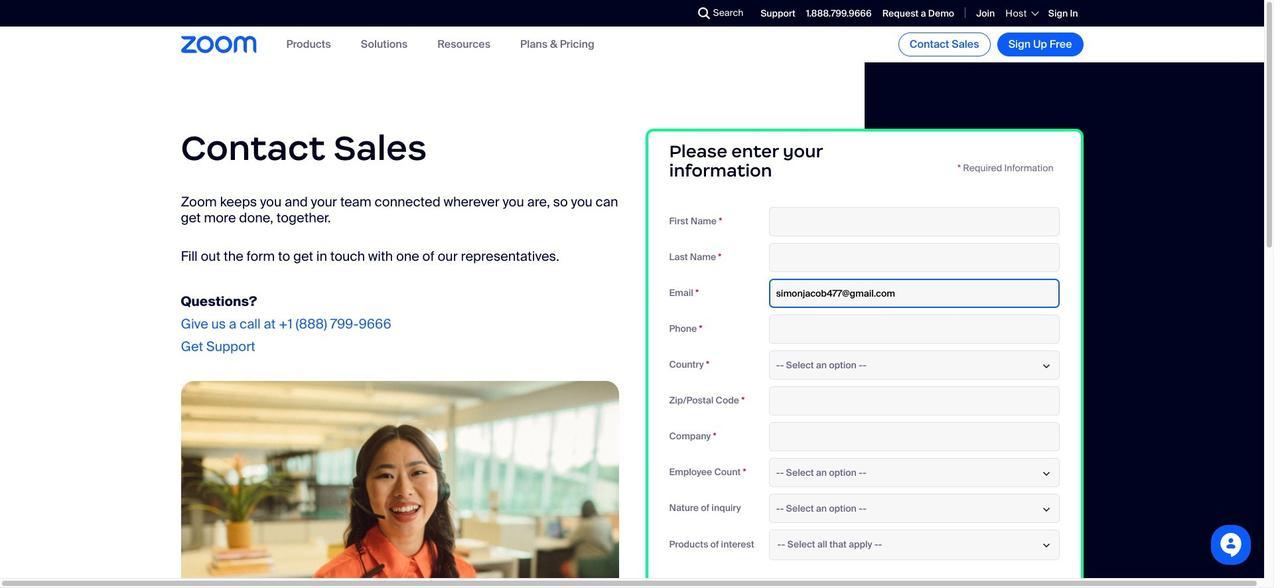 Task type: locate. For each thing, give the bounding box(es) containing it.
None search field
[[650, 3, 701, 24]]

zoom logo image
[[181, 36, 257, 53]]

email@yourcompany.com text field
[[769, 279, 1060, 308]]

search image
[[698, 7, 710, 19], [698, 7, 710, 19]]

None text field
[[769, 243, 1060, 272], [769, 314, 1060, 344], [769, 386, 1060, 415], [769, 422, 1060, 451], [769, 243, 1060, 272], [769, 314, 1060, 344], [769, 386, 1060, 415], [769, 422, 1060, 451]]

None text field
[[769, 207, 1060, 236]]



Task type: vqa. For each thing, say whether or not it's contained in the screenshot.
Consolidate in 5 reasons to replace your chat app with Zoom Team Chat Consolidate business applications and unify communications using Team Chat as your collaboration hub — at no added cost with your Zoom license.
no



Task type: describe. For each thing, give the bounding box(es) containing it.
customer support agent image
[[181, 381, 619, 588]]



